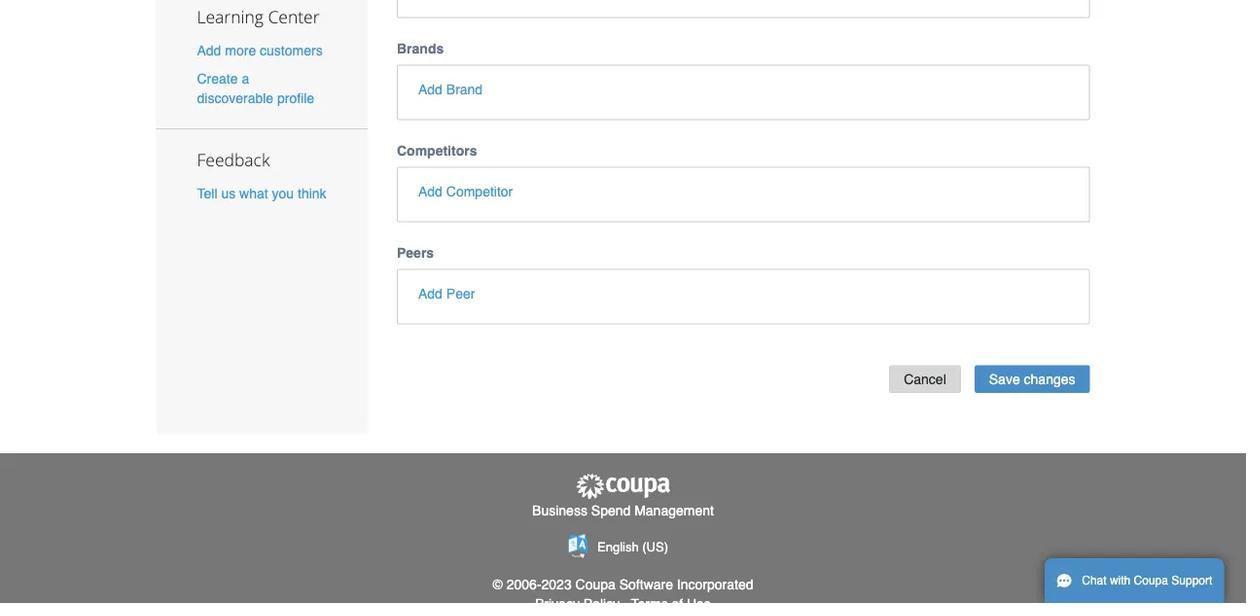 Task type: vqa. For each thing, say whether or not it's contained in the screenshot.
Business Spend Management
yes



Task type: describe. For each thing, give the bounding box(es) containing it.
2006-
[[507, 577, 541, 592]]

learning center
[[197, 5, 320, 28]]

add competitor button
[[418, 181, 513, 201]]

cancel
[[904, 371, 946, 387]]

save changes
[[989, 371, 1075, 387]]

support
[[1172, 574, 1212, 588]]

create a discoverable profile link
[[197, 71, 314, 106]]

tell us what you think
[[197, 186, 326, 201]]

chat with coupa support button
[[1045, 558, 1224, 603]]

feedback
[[197, 148, 270, 171]]

english (us)
[[597, 540, 668, 554]]

software
[[619, 577, 673, 592]]

what
[[239, 186, 268, 201]]

you
[[272, 186, 294, 201]]

think
[[298, 186, 326, 201]]

tell
[[197, 186, 217, 201]]

add for add more customers
[[197, 42, 221, 58]]

profile
[[277, 90, 314, 106]]

add for add competitor
[[418, 183, 443, 199]]

discoverable
[[197, 90, 273, 106]]

add peer
[[418, 286, 475, 301]]

incorporated
[[677, 577, 753, 592]]

save
[[989, 371, 1020, 387]]

competitors
[[397, 142, 477, 158]]

cancel link
[[889, 365, 961, 393]]

business spend management
[[532, 502, 714, 518]]

save changes button
[[975, 365, 1090, 393]]

customers
[[260, 42, 323, 58]]

add for add peer
[[418, 286, 443, 301]]

add peer button
[[418, 284, 475, 303]]

us
[[221, 186, 236, 201]]



Task type: locate. For each thing, give the bounding box(es) containing it.
tell us what you think button
[[197, 184, 326, 203]]

create
[[197, 71, 238, 86]]

competitor
[[446, 183, 513, 199]]

more
[[225, 42, 256, 58]]

0 horizontal spatial coupa
[[575, 577, 616, 592]]

add brand
[[418, 81, 483, 97]]

coupa
[[1134, 574, 1168, 588], [575, 577, 616, 592]]

english
[[597, 540, 639, 554]]

©
[[493, 577, 503, 592]]

with
[[1110, 574, 1131, 588]]

2023
[[541, 577, 572, 592]]

brands
[[397, 40, 444, 56]]

add inside button
[[418, 286, 443, 301]]

add more customers link
[[197, 42, 323, 58]]

coupa right with
[[1134, 574, 1168, 588]]

add inside 'button'
[[418, 81, 443, 97]]

add brand button
[[418, 79, 483, 99]]

add left peer
[[418, 286, 443, 301]]

brand
[[446, 81, 483, 97]]

add down competitors
[[418, 183, 443, 199]]

business
[[532, 502, 588, 518]]

add up "create"
[[197, 42, 221, 58]]

add for add brand
[[418, 81, 443, 97]]

add
[[197, 42, 221, 58], [418, 81, 443, 97], [418, 183, 443, 199], [418, 286, 443, 301]]

(us)
[[642, 540, 668, 554]]

1 horizontal spatial coupa
[[1134, 574, 1168, 588]]

spend
[[591, 502, 631, 518]]

chat
[[1082, 574, 1107, 588]]

create a discoverable profile
[[197, 71, 314, 106]]

a
[[242, 71, 249, 86]]

chat with coupa support
[[1082, 574, 1212, 588]]

coupa right 2023
[[575, 577, 616, 592]]

management
[[634, 502, 714, 518]]

add more customers
[[197, 42, 323, 58]]

center
[[268, 5, 320, 28]]

coupa supplier portal image
[[574, 473, 672, 500]]

© 2006-2023 coupa software incorporated
[[493, 577, 753, 592]]

changes
[[1024, 371, 1075, 387]]

add competitor
[[418, 183, 513, 199]]

add left brand
[[418, 81, 443, 97]]

coupa inside "chat with coupa support" button
[[1134, 574, 1168, 588]]

learning
[[197, 5, 264, 28]]

add inside "button"
[[418, 183, 443, 199]]

peer
[[446, 286, 475, 301]]

peers
[[397, 245, 434, 260]]



